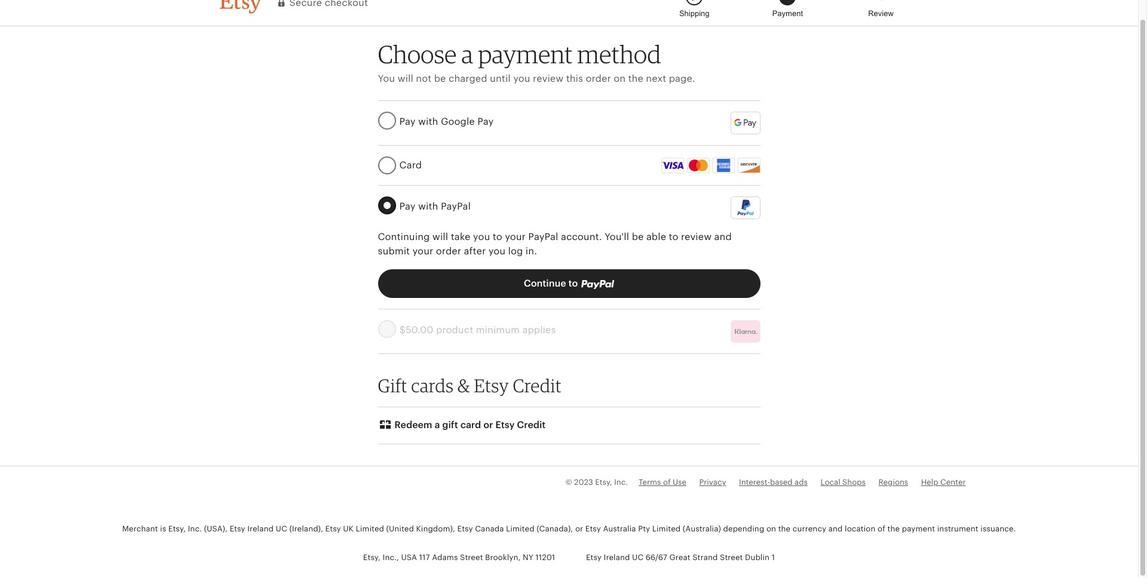 Task type: vqa. For each thing, say whether or not it's contained in the screenshot.
leftmost the
yes



Task type: describe. For each thing, give the bounding box(es) containing it.
dublin
[[745, 553, 770, 562]]

local
[[821, 478, 840, 487]]

2 horizontal spatial the
[[888, 525, 900, 534]]

1 vertical spatial and
[[828, 525, 843, 534]]

card
[[399, 160, 422, 171]]

canada
[[475, 525, 504, 534]]

1 vertical spatial of
[[878, 525, 885, 534]]

terms of use link
[[639, 478, 686, 487]]

not
[[416, 73, 432, 84]]

be inside continuing will take you to your paypal account. you'll be able to review and submit your order after you log in.
[[632, 231, 644, 243]]

etsy down merchant is etsy, inc. (usa), etsy ireland uc (ireland), etsy uk limited (united kingdom), etsy canada limited (canada), or etsy australia pty limited (australia) depending on the currency and location of the payment instrument issuance.
[[586, 553, 602, 562]]

merchant
[[122, 525, 158, 534]]

next
[[646, 73, 666, 84]]

credit inside button
[[517, 420, 546, 431]]

merchant is etsy, inc. (usa), etsy ireland uc (ireland), etsy uk limited (united kingdom), etsy canada limited (canada), or etsy australia pty limited (australia) depending on the currency and location of the payment instrument issuance.
[[122, 525, 1016, 534]]

review
[[868, 9, 894, 18]]

take
[[451, 231, 470, 243]]

and inside continuing will take you to your paypal account. you'll be able to review and submit your order after you log in.
[[714, 231, 732, 243]]

continuing will take you to your paypal account. you'll be able to review and submit your order after you log in.
[[378, 231, 732, 257]]

after
[[464, 246, 486, 257]]

shipping button
[[676, 0, 713, 19]]

currency
[[793, 525, 826, 534]]

payment button
[[769, 0, 807, 19]]

ny
[[523, 553, 533, 562]]

with for paypal
[[418, 201, 438, 212]]

interest-
[[739, 478, 770, 487]]

inc.,
[[383, 553, 399, 562]]

payment inside choose a payment method you will not be charged until you review this order on the next page.
[[478, 39, 572, 69]]

0 horizontal spatial your
[[413, 246, 433, 257]]

local shops
[[821, 478, 866, 487]]

method
[[577, 39, 661, 69]]

66/67
[[646, 553, 667, 562]]

etsy inside redeem a gift card or etsy credit button
[[495, 420, 515, 431]]

etsy, for is
[[168, 525, 186, 534]]

adams
[[432, 553, 458, 562]]

usa
[[401, 553, 417, 562]]

etsy, for 2023
[[595, 478, 612, 487]]

able
[[646, 231, 666, 243]]

1 vertical spatial or
[[575, 525, 583, 534]]

pty
[[638, 525, 650, 534]]

0 horizontal spatial to
[[493, 231, 502, 243]]

gift
[[442, 420, 458, 431]]

will inside continuing will take you to your paypal account. you'll be able to review and submit your order after you log in.
[[432, 231, 448, 243]]

etsy right (usa), at left bottom
[[230, 525, 245, 534]]

1 vertical spatial ireland
[[604, 553, 630, 562]]

will inside choose a payment method you will not be charged until you review this order on the next page.
[[398, 73, 413, 84]]

etsy right &
[[474, 375, 509, 397]]

a for choose
[[461, 39, 473, 69]]

2 limited from the left
[[506, 525, 534, 534]]

based
[[770, 478, 793, 487]]

a for redeem
[[435, 420, 440, 431]]

pay for pay with paypal
[[399, 201, 416, 212]]

to inside button
[[568, 278, 578, 289]]

google
[[441, 116, 475, 127]]

1 vertical spatial on
[[766, 525, 776, 534]]

redeem a gift card or etsy credit button
[[367, 411, 556, 440]]

etsy left australia at the right bottom
[[585, 525, 601, 534]]

until
[[490, 73, 511, 84]]

is
[[160, 525, 166, 534]]

help center
[[921, 478, 966, 487]]

product
[[436, 325, 473, 336]]

(united
[[386, 525, 414, 534]]

you
[[378, 73, 395, 84]]

brooklyn,
[[485, 553, 521, 562]]

choose
[[378, 39, 457, 69]]

1
[[772, 553, 775, 562]]

mastercard image
[[687, 158, 709, 173]]

center
[[940, 478, 966, 487]]

redeem a gift card or etsy credit
[[392, 420, 546, 431]]

review inside choose a payment method you will not be charged until you review this order on the next page.
[[533, 73, 564, 84]]

strand
[[693, 553, 718, 562]]

0 vertical spatial uc
[[276, 525, 287, 534]]

etsy ireland uc 66/67 great strand street dublin 1
[[586, 553, 775, 562]]

shipping
[[679, 9, 709, 18]]

order inside continuing will take you to your paypal account. you'll be able to review and submit your order after you log in.
[[436, 246, 461, 257]]

0 vertical spatial your
[[505, 231, 526, 243]]

2023
[[574, 478, 593, 487]]

pay with google pay
[[399, 116, 494, 127]]

great
[[669, 553, 690, 562]]

ads
[[795, 478, 808, 487]]

2 vertical spatial etsy,
[[363, 553, 381, 562]]

payment
[[772, 9, 803, 18]]

2 vertical spatial you
[[489, 246, 506, 257]]

choose a payment method you will not be charged until you review this order on the next page.
[[378, 39, 695, 84]]

applies
[[522, 325, 556, 336]]

the inside choose a payment method you will not be charged until you review this order on the next page.
[[628, 73, 643, 84]]

log
[[508, 246, 523, 257]]

&
[[458, 375, 470, 397]]

1 horizontal spatial uc
[[632, 553, 644, 562]]

(usa),
[[204, 525, 228, 534]]

11201
[[536, 553, 555, 562]]

account.
[[561, 231, 602, 243]]

card
[[460, 420, 481, 431]]

0 vertical spatial credit
[[513, 375, 562, 397]]

regions
[[878, 478, 908, 487]]



Task type: locate. For each thing, give the bounding box(es) containing it.
payment
[[478, 39, 572, 69], [902, 525, 935, 534]]

© 2023 etsy, inc.
[[565, 478, 628, 487]]

(ireland),
[[289, 525, 323, 534]]

1 horizontal spatial limited
[[506, 525, 534, 534]]

your down continuing
[[413, 246, 433, 257]]

inc. left (usa), at left bottom
[[188, 525, 202, 534]]

1 horizontal spatial a
[[461, 39, 473, 69]]

discover image
[[738, 158, 761, 173]]

or right 'card'
[[483, 420, 493, 431]]

to
[[493, 231, 502, 243], [669, 231, 678, 243], [568, 278, 578, 289]]

1 vertical spatial will
[[432, 231, 448, 243]]

0 horizontal spatial of
[[663, 478, 671, 487]]

street left dublin
[[720, 553, 743, 562]]

review right able
[[681, 231, 712, 243]]

$50.00 product minimum applies
[[399, 325, 556, 336]]

1 horizontal spatial ireland
[[604, 553, 630, 562]]

review inside continuing will take you to your paypal account. you'll be able to review and submit your order after you log in.
[[681, 231, 712, 243]]

limited right uk
[[356, 525, 384, 534]]

you'll
[[605, 231, 629, 243]]

etsy, right 2023
[[595, 478, 612, 487]]

0 vertical spatial and
[[714, 231, 732, 243]]

1 vertical spatial your
[[413, 246, 433, 257]]

0 horizontal spatial uc
[[276, 525, 287, 534]]

1 horizontal spatial of
[[878, 525, 885, 534]]

interest-based ads link
[[739, 478, 808, 487]]

you inside choose a payment method you will not be charged until you review this order on the next page.
[[513, 73, 530, 84]]

order down take
[[436, 246, 461, 257]]

uk
[[343, 525, 354, 534]]

pay up card
[[399, 116, 416, 127]]

cards
[[411, 375, 454, 397]]

2 street from the left
[[720, 553, 743, 562]]

order inside choose a payment method you will not be charged until you review this order on the next page.
[[586, 73, 611, 84]]

uc
[[276, 525, 287, 534], [632, 553, 644, 562]]

uc left 66/67
[[632, 553, 644, 562]]

0 horizontal spatial ireland
[[247, 525, 274, 534]]

0 vertical spatial of
[[663, 478, 671, 487]]

to right able
[[669, 231, 678, 243]]

continue to
[[524, 278, 580, 289]]

a up charged
[[461, 39, 473, 69]]

1 vertical spatial order
[[436, 246, 461, 257]]

ireland
[[247, 525, 274, 534], [604, 553, 630, 562]]

will left take
[[432, 231, 448, 243]]

2 horizontal spatial limited
[[652, 525, 681, 534]]

0 horizontal spatial and
[[714, 231, 732, 243]]

in.
[[526, 246, 537, 257]]

with left google
[[418, 116, 438, 127]]

your up log
[[505, 231, 526, 243]]

0 horizontal spatial review
[[533, 73, 564, 84]]

0 vertical spatial ireland
[[247, 525, 274, 534]]

will left not
[[398, 73, 413, 84]]

0 vertical spatial order
[[586, 73, 611, 84]]

0 horizontal spatial or
[[483, 420, 493, 431]]

with up continuing
[[418, 201, 438, 212]]

0 horizontal spatial payment
[[478, 39, 572, 69]]

review
[[533, 73, 564, 84], [681, 231, 712, 243]]

0 vertical spatial paypal
[[441, 201, 471, 212]]

help
[[921, 478, 938, 487]]

0 vertical spatial payment
[[478, 39, 572, 69]]

1 vertical spatial payment
[[902, 525, 935, 534]]

minimum
[[476, 325, 520, 336]]

0 horizontal spatial the
[[628, 73, 643, 84]]

kingdom),
[[416, 525, 455, 534]]

1 horizontal spatial payment
[[902, 525, 935, 534]]

(canada),
[[537, 525, 573, 534]]

this
[[566, 73, 583, 84]]

1 horizontal spatial your
[[505, 231, 526, 243]]

australia
[[603, 525, 636, 534]]

american express image
[[713, 158, 734, 173]]

1 vertical spatial with
[[418, 201, 438, 212]]

review button
[[865, 0, 897, 19]]

submit
[[378, 246, 410, 257]]

1 horizontal spatial or
[[575, 525, 583, 534]]

0 vertical spatial or
[[483, 420, 493, 431]]

to right continue
[[568, 278, 578, 289]]

of
[[663, 478, 671, 487], [878, 525, 885, 534]]

pay with paypal
[[399, 201, 471, 212]]

1 vertical spatial inc.
[[188, 525, 202, 534]]

limited right pty
[[652, 525, 681, 534]]

1 vertical spatial credit
[[517, 420, 546, 431]]

2 horizontal spatial etsy,
[[595, 478, 612, 487]]

terms of use
[[639, 478, 686, 487]]

inc. left terms
[[614, 478, 628, 487]]

you up after
[[473, 231, 490, 243]]

etsy right 'card'
[[495, 420, 515, 431]]

with
[[418, 116, 438, 127], [418, 201, 438, 212]]

0 vertical spatial etsy,
[[595, 478, 612, 487]]

0 horizontal spatial etsy,
[[168, 525, 186, 534]]

©
[[565, 478, 572, 487]]

of right location
[[878, 525, 885, 534]]

gift
[[378, 375, 407, 397]]

0 horizontal spatial street
[[460, 553, 483, 562]]

1 horizontal spatial will
[[432, 231, 448, 243]]

0 horizontal spatial order
[[436, 246, 461, 257]]

1 vertical spatial uc
[[632, 553, 644, 562]]

shops
[[842, 478, 866, 487]]

payment up until
[[478, 39, 572, 69]]

charged
[[449, 73, 487, 84]]

etsy left canada
[[457, 525, 473, 534]]

0 horizontal spatial inc.
[[188, 525, 202, 534]]

1 horizontal spatial inc.
[[614, 478, 628, 487]]

inc. for is
[[188, 525, 202, 534]]

order right this
[[586, 73, 611, 84]]

redeem
[[395, 420, 432, 431]]

1 horizontal spatial order
[[586, 73, 611, 84]]

you right until
[[513, 73, 530, 84]]

limited
[[356, 525, 384, 534], [506, 525, 534, 534], [652, 525, 681, 534]]

interest-based ads
[[739, 478, 808, 487]]

0 horizontal spatial on
[[614, 73, 626, 84]]

terms
[[639, 478, 661, 487]]

0 vertical spatial be
[[434, 73, 446, 84]]

help center link
[[921, 478, 966, 487]]

page.
[[669, 73, 695, 84]]

0 vertical spatial inc.
[[614, 478, 628, 487]]

0 vertical spatial on
[[614, 73, 626, 84]]

0 vertical spatial review
[[533, 73, 564, 84]]

pay up continuing
[[399, 201, 416, 212]]

will
[[398, 73, 413, 84], [432, 231, 448, 243]]

privacy link
[[699, 478, 726, 487]]

2 horizontal spatial to
[[669, 231, 678, 243]]

pay right google
[[477, 116, 494, 127]]

regions button
[[878, 477, 908, 488]]

or inside button
[[483, 420, 493, 431]]

continuing
[[378, 231, 430, 243]]

1 with from the top
[[418, 116, 438, 127]]

local shops link
[[821, 478, 866, 487]]

2 with from the top
[[418, 201, 438, 212]]

paypal inside continuing will take you to your paypal account. you'll be able to review and submit your order after you log in.
[[528, 231, 558, 243]]

a inside button
[[435, 420, 440, 431]]

review left this
[[533, 73, 564, 84]]

use
[[673, 478, 686, 487]]

1 horizontal spatial review
[[681, 231, 712, 243]]

the left currency
[[778, 525, 791, 534]]

you
[[513, 73, 530, 84], [473, 231, 490, 243], [489, 246, 506, 257]]

of left use at right bottom
[[663, 478, 671, 487]]

1 vertical spatial a
[[435, 420, 440, 431]]

0 horizontal spatial limited
[[356, 525, 384, 534]]

privacy
[[699, 478, 726, 487]]

visa image
[[662, 158, 684, 173]]

issuance.
[[981, 525, 1016, 534]]

(australia)
[[683, 525, 721, 534]]

etsy, right the is
[[168, 525, 186, 534]]

0 horizontal spatial a
[[435, 420, 440, 431]]

on right the depending in the right of the page
[[766, 525, 776, 534]]

a left gift
[[435, 420, 440, 431]]

1 street from the left
[[460, 553, 483, 562]]

1 vertical spatial be
[[632, 231, 644, 243]]

paypal up take
[[441, 201, 471, 212]]

gift cards & etsy credit
[[378, 375, 562, 397]]

or
[[483, 420, 493, 431], [575, 525, 583, 534]]

etsy
[[474, 375, 509, 397], [495, 420, 515, 431], [230, 525, 245, 534], [325, 525, 341, 534], [457, 525, 473, 534], [585, 525, 601, 534], [586, 553, 602, 562]]

0 horizontal spatial paypal
[[441, 201, 471, 212]]

1 horizontal spatial street
[[720, 553, 743, 562]]

0 vertical spatial will
[[398, 73, 413, 84]]

paypal
[[441, 201, 471, 212], [528, 231, 558, 243]]

etsy left uk
[[325, 525, 341, 534]]

0 vertical spatial you
[[513, 73, 530, 84]]

be inside choose a payment method you will not be charged until you review this order on the next page.
[[434, 73, 446, 84]]

ireland right (usa), at left bottom
[[247, 525, 274, 534]]

be left able
[[632, 231, 644, 243]]

1 horizontal spatial etsy,
[[363, 553, 381, 562]]

on down the method
[[614, 73, 626, 84]]

uc left (ireland),
[[276, 525, 287, 534]]

0 horizontal spatial will
[[398, 73, 413, 84]]

payment left instrument
[[902, 525, 935, 534]]

to right take
[[493, 231, 502, 243]]

location
[[845, 525, 876, 534]]

ireland down australia at the right bottom
[[604, 553, 630, 562]]

the
[[628, 73, 643, 84], [778, 525, 791, 534], [888, 525, 900, 534]]

1 horizontal spatial to
[[568, 278, 578, 289]]

1 horizontal spatial paypal
[[528, 231, 558, 243]]

etsy, inc., usa 117 adams street brooklyn, ny 11201
[[363, 553, 555, 562]]

and
[[714, 231, 732, 243], [828, 525, 843, 534]]

inc. for 2023
[[614, 478, 628, 487]]

inc.
[[614, 478, 628, 487], [188, 525, 202, 534]]

1 horizontal spatial the
[[778, 525, 791, 534]]

etsy,
[[595, 478, 612, 487], [168, 525, 186, 534], [363, 553, 381, 562]]

the left next
[[628, 73, 643, 84]]

117
[[419, 553, 430, 562]]

0 vertical spatial a
[[461, 39, 473, 69]]

etsy, left inc.,
[[363, 553, 381, 562]]

1 vertical spatial review
[[681, 231, 712, 243]]

street right adams
[[460, 553, 483, 562]]

with for google
[[418, 116, 438, 127]]

on inside choose a payment method you will not be charged until you review this order on the next page.
[[614, 73, 626, 84]]

be right not
[[434, 73, 446, 84]]

3 limited from the left
[[652, 525, 681, 534]]

credit
[[513, 375, 562, 397], [517, 420, 546, 431]]

street
[[460, 553, 483, 562], [720, 553, 743, 562]]

pay for pay with google pay
[[399, 116, 416, 127]]

1 vertical spatial you
[[473, 231, 490, 243]]

1 horizontal spatial on
[[766, 525, 776, 534]]

0 vertical spatial with
[[418, 116, 438, 127]]

a inside choose a payment method you will not be charged until you review this order on the next page.
[[461, 39, 473, 69]]

1 horizontal spatial be
[[632, 231, 644, 243]]

paypal up in.
[[528, 231, 558, 243]]

1 horizontal spatial and
[[828, 525, 843, 534]]

1 vertical spatial etsy,
[[168, 525, 186, 534]]

1 vertical spatial paypal
[[528, 231, 558, 243]]

a
[[461, 39, 473, 69], [435, 420, 440, 431]]

$50.00
[[399, 325, 433, 336]]

or right (canada),
[[575, 525, 583, 534]]

continue to button
[[378, 270, 760, 298]]

1 limited from the left
[[356, 525, 384, 534]]

0 horizontal spatial be
[[434, 73, 446, 84]]

continue
[[524, 278, 566, 289]]

order
[[586, 73, 611, 84], [436, 246, 461, 257]]

depending
[[723, 525, 764, 534]]

instrument
[[937, 525, 978, 534]]

you left log
[[489, 246, 506, 257]]

limited up ny
[[506, 525, 534, 534]]

the right location
[[888, 525, 900, 534]]



